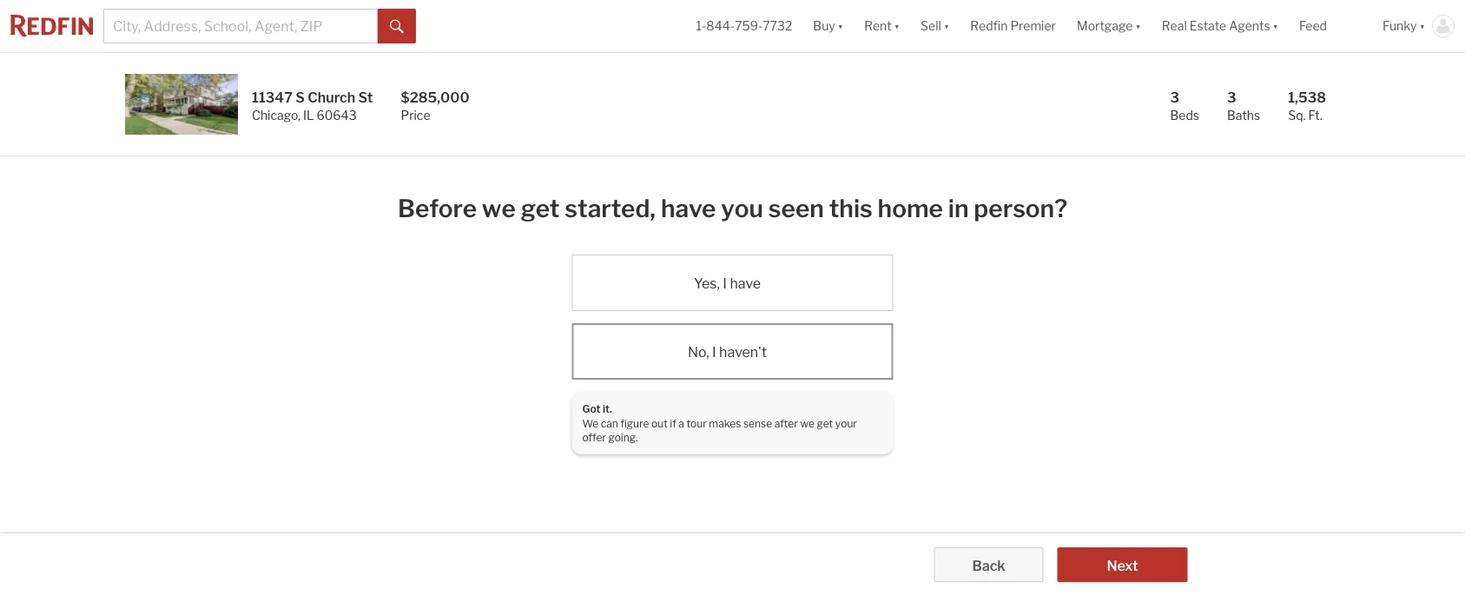 Task type: locate. For each thing, give the bounding box(es) containing it.
1 3 from the left
[[1171, 89, 1180, 106]]

3 inside the "3 baths"
[[1228, 89, 1237, 106]]

▾ right buy
[[838, 19, 844, 33]]

3 up beds
[[1171, 89, 1180, 106]]

1 vertical spatial i
[[713, 344, 717, 361]]

rent ▾ button
[[854, 0, 911, 52]]

0 vertical spatial get
[[521, 194, 560, 223]]

▾ right the rent
[[895, 19, 900, 33]]

no, i haven't
[[688, 344, 767, 361]]

real
[[1163, 19, 1188, 33]]

we right the before at the top of page
[[482, 194, 516, 223]]

1 horizontal spatial i
[[723, 275, 727, 292]]

▾ inside buy ▾ dropdown button
[[838, 19, 844, 33]]

2 ▾ from the left
[[895, 19, 900, 33]]

premier
[[1011, 19, 1057, 33]]

out
[[652, 417, 668, 430]]

next
[[1107, 557, 1139, 574]]

4 ▾ from the left
[[1136, 19, 1142, 33]]

get inside got it. we can figure out if a tour makes sense after we get your offer going.
[[817, 417, 834, 430]]

get
[[521, 194, 560, 223], [817, 417, 834, 430]]

real estate agents ▾ link
[[1163, 0, 1279, 52]]

3 inside 3 beds
[[1171, 89, 1180, 106]]

in
[[949, 194, 969, 223]]

City, Address, School, Agent, ZIP search field
[[103, 9, 378, 43]]

buy ▾ button
[[803, 0, 854, 52]]

2 3 from the left
[[1228, 89, 1237, 106]]

going.
[[609, 431, 638, 444]]

0 horizontal spatial 3
[[1171, 89, 1180, 106]]

agents
[[1230, 19, 1271, 33]]

1 vertical spatial have
[[730, 275, 761, 292]]

rent ▾ button
[[865, 0, 900, 52]]

1 vertical spatial get
[[817, 417, 834, 430]]

0 horizontal spatial we
[[482, 194, 516, 223]]

3 beds
[[1171, 89, 1200, 123]]

3 up baths
[[1228, 89, 1237, 106]]

▾ right agents on the top right of page
[[1274, 19, 1279, 33]]

3 ▾ from the left
[[944, 19, 950, 33]]

yes,
[[694, 275, 720, 292]]

sell
[[921, 19, 942, 33]]

0 vertical spatial have
[[661, 194, 716, 223]]

get left started,
[[521, 194, 560, 223]]

11347 s church st chicago , il 60643
[[252, 89, 373, 123]]

▾ inside sell ▾ dropdown button
[[944, 19, 950, 33]]

we inside got it. we can figure out if a tour makes sense after we get your offer going.
[[801, 417, 815, 430]]

▾ inside mortgage ▾ dropdown button
[[1136, 19, 1142, 33]]

3
[[1171, 89, 1180, 106], [1228, 89, 1237, 106]]

3 baths
[[1228, 89, 1261, 123]]

1-844-759-7732
[[696, 19, 793, 33]]

$285,000
[[401, 89, 470, 106]]

▾
[[838, 19, 844, 33], [895, 19, 900, 33], [944, 19, 950, 33], [1136, 19, 1142, 33], [1274, 19, 1279, 33], [1420, 19, 1426, 33]]

▾ inside real estate agents ▾ link
[[1274, 19, 1279, 33]]

submit search image
[[390, 20, 404, 34]]

i
[[723, 275, 727, 292], [713, 344, 717, 361]]

have
[[661, 194, 716, 223], [730, 275, 761, 292]]

feed button
[[1290, 0, 1373, 52]]

0 horizontal spatial get
[[521, 194, 560, 223]]

1 horizontal spatial get
[[817, 417, 834, 430]]

buy ▾ button
[[814, 0, 844, 52]]

i right no,
[[713, 344, 717, 361]]

get left the your
[[817, 417, 834, 430]]

▾ right funky
[[1420, 19, 1426, 33]]

0 vertical spatial we
[[482, 194, 516, 223]]

0 horizontal spatial have
[[661, 194, 716, 223]]

1-
[[696, 19, 707, 33]]

you
[[721, 194, 764, 223]]

1,538
[[1289, 89, 1327, 106]]

mortgage ▾
[[1078, 19, 1142, 33]]

we right after
[[801, 417, 815, 430]]

6 ▾ from the left
[[1420, 19, 1426, 33]]

i right yes,
[[723, 275, 727, 292]]

this
[[830, 194, 873, 223]]

7732
[[763, 19, 793, 33]]

before we get started, have you seen this home in person?. required field. element
[[398, 184, 1068, 227]]

mortgage ▾ button
[[1078, 0, 1142, 52]]

1 ▾ from the left
[[838, 19, 844, 33]]

we
[[482, 194, 516, 223], [801, 417, 815, 430]]

,
[[298, 108, 301, 123]]

baths
[[1228, 108, 1261, 123]]

ft.
[[1309, 108, 1323, 123]]

rent
[[865, 19, 892, 33]]

a
[[679, 417, 685, 430]]

1 vertical spatial we
[[801, 417, 815, 430]]

got it. we can figure out if a tour makes sense after we get your offer going.
[[583, 403, 858, 444]]

5 ▾ from the left
[[1274, 19, 1279, 33]]

▾ right sell
[[944, 19, 950, 33]]

1,538 sq. ft.
[[1289, 89, 1327, 123]]

estate
[[1190, 19, 1227, 33]]

mortgage
[[1078, 19, 1133, 33]]

1 horizontal spatial 3
[[1228, 89, 1237, 106]]

i for haven't
[[713, 344, 717, 361]]

makes
[[709, 417, 742, 430]]

mortgage ▾ button
[[1067, 0, 1152, 52]]

seen
[[769, 194, 825, 223]]

0 horizontal spatial i
[[713, 344, 717, 361]]

il
[[303, 108, 314, 123]]

3 for 3 baths
[[1228, 89, 1237, 106]]

▾ right mortgage
[[1136, 19, 1142, 33]]

▾ for sell ▾
[[944, 19, 950, 33]]

it.
[[603, 403, 613, 415]]

0 vertical spatial i
[[723, 275, 727, 292]]

have right yes,
[[730, 275, 761, 292]]

sell ▾
[[921, 19, 950, 33]]

▾ for funky ▾
[[1420, 19, 1426, 33]]

have left you
[[661, 194, 716, 223]]

price
[[401, 108, 431, 123]]

1 horizontal spatial we
[[801, 417, 815, 430]]

▾ inside rent ▾ dropdown button
[[895, 19, 900, 33]]



Task type: vqa. For each thing, say whether or not it's contained in the screenshot.
$225,000 in the bottom right of the page
no



Task type: describe. For each thing, give the bounding box(es) containing it.
redfin premier
[[971, 19, 1057, 33]]

can
[[601, 417, 619, 430]]

buy
[[814, 19, 836, 33]]

$285,000 price
[[401, 89, 470, 123]]

church
[[308, 89, 356, 106]]

rent ▾
[[865, 19, 900, 33]]

▾ for buy ▾
[[838, 19, 844, 33]]

figure
[[621, 417, 650, 430]]

sq.
[[1289, 108, 1307, 123]]

offer
[[583, 431, 607, 444]]

759-
[[735, 19, 763, 33]]

after
[[775, 417, 798, 430]]

1 horizontal spatial have
[[730, 275, 761, 292]]

no,
[[688, 344, 710, 361]]

back button
[[935, 547, 1044, 582]]

beds
[[1171, 108, 1200, 123]]

funky ▾
[[1383, 19, 1426, 33]]

yes, i have
[[694, 275, 761, 292]]

11347
[[252, 89, 293, 106]]

sense
[[744, 417, 773, 430]]

started,
[[565, 194, 656, 223]]

we
[[583, 417, 599, 430]]

▾ for rent ▾
[[895, 19, 900, 33]]

if
[[670, 417, 677, 430]]

chicago
[[252, 108, 298, 123]]

before
[[398, 194, 477, 223]]

tour
[[687, 417, 707, 430]]

sell ▾ button
[[911, 0, 961, 52]]

home
[[878, 194, 944, 223]]

844-
[[707, 19, 735, 33]]

st
[[359, 89, 373, 106]]

redfin
[[971, 19, 1008, 33]]

got
[[583, 403, 601, 415]]

your
[[836, 417, 858, 430]]

redfin premier button
[[961, 0, 1067, 52]]

funky
[[1383, 19, 1418, 33]]

next button
[[1058, 547, 1188, 582]]

s
[[296, 89, 305, 106]]

▾ for mortgage ▾
[[1136, 19, 1142, 33]]

real estate agents ▾
[[1163, 19, 1279, 33]]

sell ▾ button
[[921, 0, 950, 52]]

3 for 3 beds
[[1171, 89, 1180, 106]]

buy ▾
[[814, 19, 844, 33]]

60643
[[317, 108, 357, 123]]

back
[[973, 557, 1006, 574]]

i for have
[[723, 275, 727, 292]]

1-844-759-7732 link
[[696, 19, 793, 33]]

before we get started, have you seen this home in person?
[[398, 194, 1068, 223]]

person?
[[974, 194, 1068, 223]]

feed
[[1300, 19, 1328, 33]]

haven't
[[720, 344, 767, 361]]

real estate agents ▾ button
[[1152, 0, 1290, 52]]



